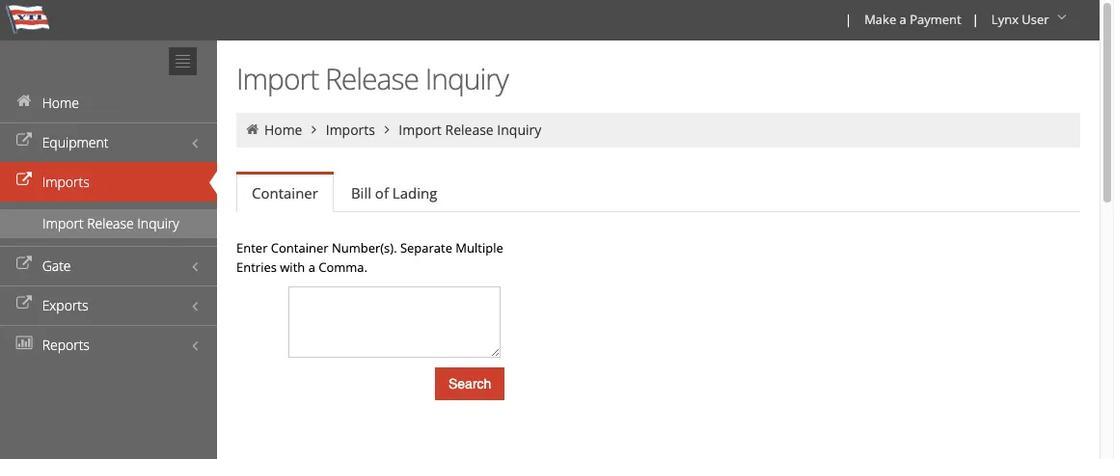 Task type: describe. For each thing, give the bounding box(es) containing it.
1 vertical spatial import release inquiry link
[[0, 209, 217, 238]]

0 vertical spatial import
[[236, 59, 319, 98]]

make a payment link
[[856, 0, 969, 41]]

1 horizontal spatial imports link
[[326, 121, 375, 139]]

make
[[865, 11, 897, 28]]

search button
[[435, 368, 505, 400]]

0 vertical spatial import release inquiry
[[236, 59, 508, 98]]

2 | from the left
[[972, 11, 979, 28]]

0 vertical spatial home
[[42, 94, 79, 112]]

exports
[[42, 296, 88, 315]]

1 vertical spatial home image
[[244, 123, 261, 136]]

2 vertical spatial import release inquiry
[[42, 214, 179, 233]]

0 horizontal spatial release
[[87, 214, 134, 233]]

of
[[375, 183, 389, 203]]

equipment
[[42, 133, 109, 151]]

0 horizontal spatial home link
[[0, 83, 217, 123]]

1 | from the left
[[845, 11, 852, 28]]

1 horizontal spatial home
[[264, 121, 302, 139]]

0 vertical spatial container
[[252, 183, 318, 203]]

multiple
[[456, 239, 503, 257]]

1 horizontal spatial import release inquiry link
[[399, 121, 542, 139]]

gate link
[[0, 246, 217, 286]]

import for the right import release inquiry "link"
[[399, 121, 442, 139]]

comma.
[[319, 259, 368, 276]]

bill of lading
[[351, 183, 437, 203]]

lynx user link
[[983, 0, 1079, 41]]

enter
[[236, 239, 268, 257]]

angle down image
[[1053, 11, 1072, 24]]

1 vertical spatial import release inquiry
[[399, 121, 542, 139]]

external link image for exports
[[14, 297, 34, 311]]

1 vertical spatial imports
[[42, 173, 89, 191]]

with
[[280, 259, 305, 276]]

a inside enter container number(s).  separate multiple entries with a comma.
[[308, 259, 315, 276]]

gate
[[42, 257, 71, 275]]

external link image for gate
[[14, 258, 34, 271]]

1 horizontal spatial imports
[[326, 121, 375, 139]]

equipment link
[[0, 123, 217, 162]]

0 vertical spatial release
[[325, 59, 419, 98]]

lynx
[[992, 11, 1019, 28]]



Task type: locate. For each thing, give the bounding box(es) containing it.
|
[[845, 11, 852, 28], [972, 11, 979, 28]]

imports link
[[326, 121, 375, 139], [0, 162, 217, 202]]

container up with
[[271, 239, 329, 257]]

lynx user
[[992, 11, 1049, 28]]

1 horizontal spatial home link
[[264, 121, 302, 139]]

0 vertical spatial inquiry
[[425, 59, 508, 98]]

home link up container link
[[264, 121, 302, 139]]

external link image inside exports "link"
[[14, 297, 34, 311]]

0 horizontal spatial angle right image
[[306, 123, 323, 136]]

1 vertical spatial imports link
[[0, 162, 217, 202]]

separate
[[400, 239, 453, 257]]

import release inquiry link
[[399, 121, 542, 139], [0, 209, 217, 238]]

external link image left gate
[[14, 258, 34, 271]]

0 vertical spatial imports
[[326, 121, 375, 139]]

1 vertical spatial external link image
[[14, 258, 34, 271]]

import release inquiry link up 'gate' link
[[0, 209, 217, 238]]

home image
[[14, 95, 34, 108], [244, 123, 261, 136]]

2 vertical spatial inquiry
[[137, 214, 179, 233]]

1 horizontal spatial |
[[972, 11, 979, 28]]

1 angle right image from the left
[[306, 123, 323, 136]]

release
[[325, 59, 419, 98], [445, 121, 494, 139], [87, 214, 134, 233]]

0 horizontal spatial import
[[42, 214, 84, 233]]

imports link down equipment
[[0, 162, 217, 202]]

search
[[449, 376, 491, 392]]

container link
[[236, 175, 334, 212]]

1 horizontal spatial release
[[325, 59, 419, 98]]

a
[[900, 11, 907, 28], [308, 259, 315, 276]]

user
[[1022, 11, 1049, 28]]

external link image for imports
[[14, 174, 34, 187]]

1 vertical spatial inquiry
[[497, 121, 542, 139]]

home image up container link
[[244, 123, 261, 136]]

exports link
[[0, 286, 217, 325]]

1 horizontal spatial home image
[[244, 123, 261, 136]]

| left make
[[845, 11, 852, 28]]

imports
[[326, 121, 375, 139], [42, 173, 89, 191]]

container up enter
[[252, 183, 318, 203]]

import release inquiry link up 'lading'
[[399, 121, 542, 139]]

angle right image up the of
[[379, 123, 396, 136]]

0 horizontal spatial |
[[845, 11, 852, 28]]

imports up 'bill' on the top left of the page
[[326, 121, 375, 139]]

0 vertical spatial a
[[900, 11, 907, 28]]

enter container number(s).  separate multiple entries with a comma.
[[236, 239, 503, 276]]

2 angle right image from the left
[[379, 123, 396, 136]]

2 vertical spatial release
[[87, 214, 134, 233]]

0 horizontal spatial imports link
[[0, 162, 217, 202]]

None text field
[[289, 287, 501, 358]]

0 vertical spatial home image
[[14, 95, 34, 108]]

0 vertical spatial import release inquiry link
[[399, 121, 542, 139]]

a right make
[[900, 11, 907, 28]]

2 vertical spatial external link image
[[14, 297, 34, 311]]

0 horizontal spatial home
[[42, 94, 79, 112]]

imports down equipment
[[42, 173, 89, 191]]

entries
[[236, 259, 277, 276]]

| left lynx
[[972, 11, 979, 28]]

payment
[[910, 11, 962, 28]]

1 external link image from the top
[[14, 174, 34, 187]]

import
[[236, 59, 319, 98], [399, 121, 442, 139], [42, 214, 84, 233]]

inquiry
[[425, 59, 508, 98], [497, 121, 542, 139], [137, 214, 179, 233]]

home link up equipment
[[0, 83, 217, 123]]

external link image
[[14, 174, 34, 187], [14, 258, 34, 271], [14, 297, 34, 311]]

2 horizontal spatial release
[[445, 121, 494, 139]]

a right with
[[308, 259, 315, 276]]

bill of lading link
[[336, 174, 453, 212]]

angle right image up container link
[[306, 123, 323, 136]]

2 horizontal spatial import
[[399, 121, 442, 139]]

lading
[[393, 183, 437, 203]]

1 vertical spatial release
[[445, 121, 494, 139]]

3 external link image from the top
[[14, 297, 34, 311]]

0 horizontal spatial import release inquiry link
[[0, 209, 217, 238]]

home link
[[0, 83, 217, 123], [264, 121, 302, 139]]

external link image down external link image
[[14, 174, 34, 187]]

2 external link image from the top
[[14, 258, 34, 271]]

bill
[[351, 183, 371, 203]]

2 vertical spatial import
[[42, 214, 84, 233]]

bar chart image
[[14, 337, 34, 350]]

0 horizontal spatial a
[[308, 259, 315, 276]]

make a payment
[[865, 11, 962, 28]]

import inside import release inquiry "link"
[[42, 214, 84, 233]]

reports
[[42, 336, 90, 354]]

1 horizontal spatial import
[[236, 59, 319, 98]]

0 horizontal spatial imports
[[42, 173, 89, 191]]

import release inquiry
[[236, 59, 508, 98], [399, 121, 542, 139], [42, 214, 179, 233]]

external link image inside 'gate' link
[[14, 258, 34, 271]]

home
[[42, 94, 79, 112], [264, 121, 302, 139]]

angle right image
[[306, 123, 323, 136], [379, 123, 396, 136]]

external link image
[[14, 134, 34, 148]]

import for the bottommost import release inquiry "link"
[[42, 214, 84, 233]]

1 horizontal spatial a
[[900, 11, 907, 28]]

home up container link
[[264, 121, 302, 139]]

home image up external link image
[[14, 95, 34, 108]]

0 horizontal spatial home image
[[14, 95, 34, 108]]

container
[[252, 183, 318, 203], [271, 239, 329, 257]]

1 vertical spatial home
[[264, 121, 302, 139]]

0 vertical spatial imports link
[[326, 121, 375, 139]]

number(s).
[[332, 239, 397, 257]]

container inside enter container number(s).  separate multiple entries with a comma.
[[271, 239, 329, 257]]

reports link
[[0, 325, 217, 365]]

1 vertical spatial container
[[271, 239, 329, 257]]

home up equipment
[[42, 94, 79, 112]]

external link image up bar chart image
[[14, 297, 34, 311]]

1 vertical spatial a
[[308, 259, 315, 276]]

0 vertical spatial external link image
[[14, 174, 34, 187]]

1 vertical spatial import
[[399, 121, 442, 139]]

imports link up 'bill' on the top left of the page
[[326, 121, 375, 139]]

1 horizontal spatial angle right image
[[379, 123, 396, 136]]



Task type: vqa. For each thing, say whether or not it's contained in the screenshot.
Equipment link
yes



